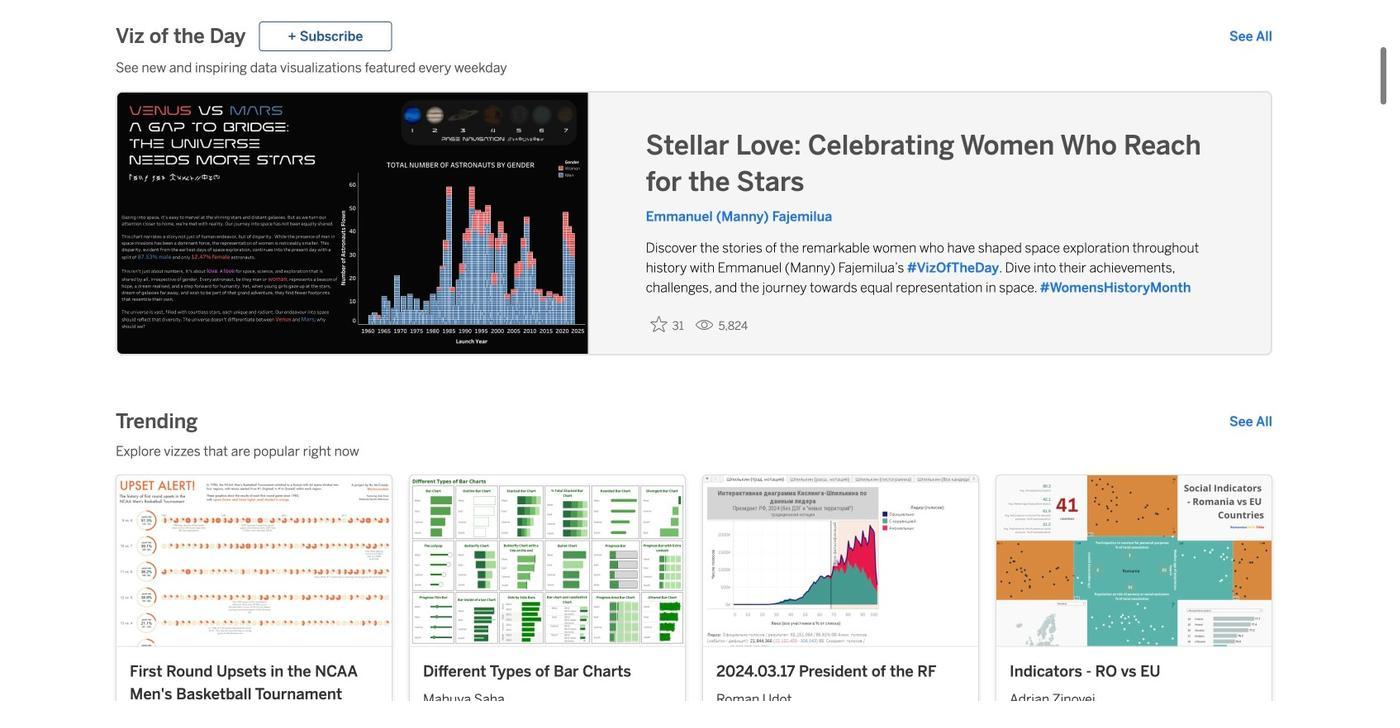 Task type: vqa. For each thing, say whether or not it's contained in the screenshot.
tableau public viz of the day IMAGE
yes



Task type: locate. For each thing, give the bounding box(es) containing it.
trending heading
[[116, 408, 198, 435]]

workbook thumbnail image
[[117, 475, 392, 646], [410, 475, 685, 646], [704, 475, 979, 646], [997, 475, 1272, 646]]

1 workbook thumbnail image from the left
[[117, 475, 392, 646]]

viz of the day heading
[[116, 23, 246, 50]]

3 workbook thumbnail image from the left
[[704, 475, 979, 646]]

see all viz of the day element
[[1230, 26, 1273, 46]]



Task type: describe. For each thing, give the bounding box(es) containing it.
explore vizzes that are popular right now element
[[116, 441, 1273, 461]]

add favorite image
[[651, 316, 668, 332]]

see all trending element
[[1230, 412, 1273, 432]]

Add Favorite button
[[646, 311, 689, 338]]

4 workbook thumbnail image from the left
[[997, 475, 1272, 646]]

2 workbook thumbnail image from the left
[[410, 475, 685, 646]]

tableau public viz of the day image
[[117, 93, 590, 357]]

see new and inspiring data visualizations featured every weekday element
[[116, 58, 1273, 78]]



